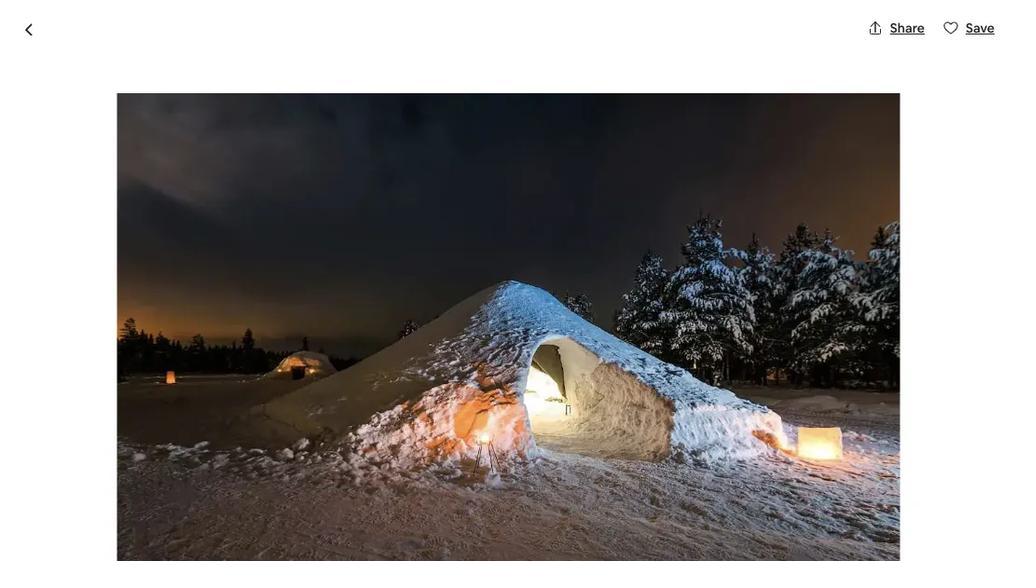 Task type: locate. For each thing, give the bounding box(es) containing it.
warm sleeping bags image
[[516, 398, 745, 562]]

149 reviews ·
[[88, 135, 170, 155]]

· right superhost
[[264, 136, 267, 155]]

0 vertical spatial share button
[[861, 12, 933, 44]]

·
[[167, 136, 170, 155], [264, 136, 267, 155]]

Start your search search field
[[369, 15, 649, 60]]

1 · from the left
[[167, 136, 170, 155]]

snow igloo image
[[117, 93, 901, 562], [117, 93, 901, 562], [37, 177, 509, 562], [516, 177, 745, 391]]

1 vertical spatial share
[[876, 136, 911, 153]]

superhost
[[194, 135, 256, 152]]

· left 󰀃
[[167, 136, 170, 155]]

share
[[891, 20, 926, 36], [876, 136, 911, 153]]

share button
[[861, 12, 933, 44], [846, 129, 918, 160]]

· pelkosenniemi, finland
[[264, 135, 413, 155]]

reviews
[[112, 135, 159, 152]]

1 horizontal spatial ·
[[264, 136, 267, 155]]

dialog
[[0, 0, 1018, 562]]

0 horizontal spatial ·
[[167, 136, 170, 155]]

share button inside 'dialog'
[[861, 12, 933, 44]]

profile element
[[671, 0, 981, 75]]

󰀃
[[178, 135, 185, 153]]

save
[[967, 20, 996, 36]]

igloo
[[105, 95, 162, 126]]

0 vertical spatial share
[[891, 20, 926, 36]]

share inside 'dialog'
[[891, 20, 926, 36]]

save button
[[937, 12, 1003, 44]]

2 · from the left
[[264, 136, 267, 155]]



Task type: vqa. For each thing, say whether or not it's contained in the screenshot.
great
no



Task type: describe. For each thing, give the bounding box(es) containing it.
share for bottommost "share" button
[[876, 136, 911, 153]]

· inside · pelkosenniemi, finland
[[264, 136, 267, 155]]

149
[[88, 135, 109, 152]]

snow
[[37, 95, 100, 126]]

finland
[[369, 135, 413, 152]]

dialog containing share
[[0, 0, 1018, 562]]

149 reviews button
[[88, 134, 159, 153]]

1 vertical spatial share button
[[846, 129, 918, 160]]

lucky ranch is good place to spot lights image
[[752, 177, 981, 391]]

pelkosenniemi, finland button
[[275, 132, 413, 155]]

share for "share" button in 'dialog'
[[891, 20, 926, 36]]

· inside '149 reviews ·'
[[167, 136, 170, 155]]

welcome image
[[752, 398, 981, 562]]

pelkosenniemi,
[[275, 135, 366, 152]]

snow igloo
[[37, 95, 162, 126]]



